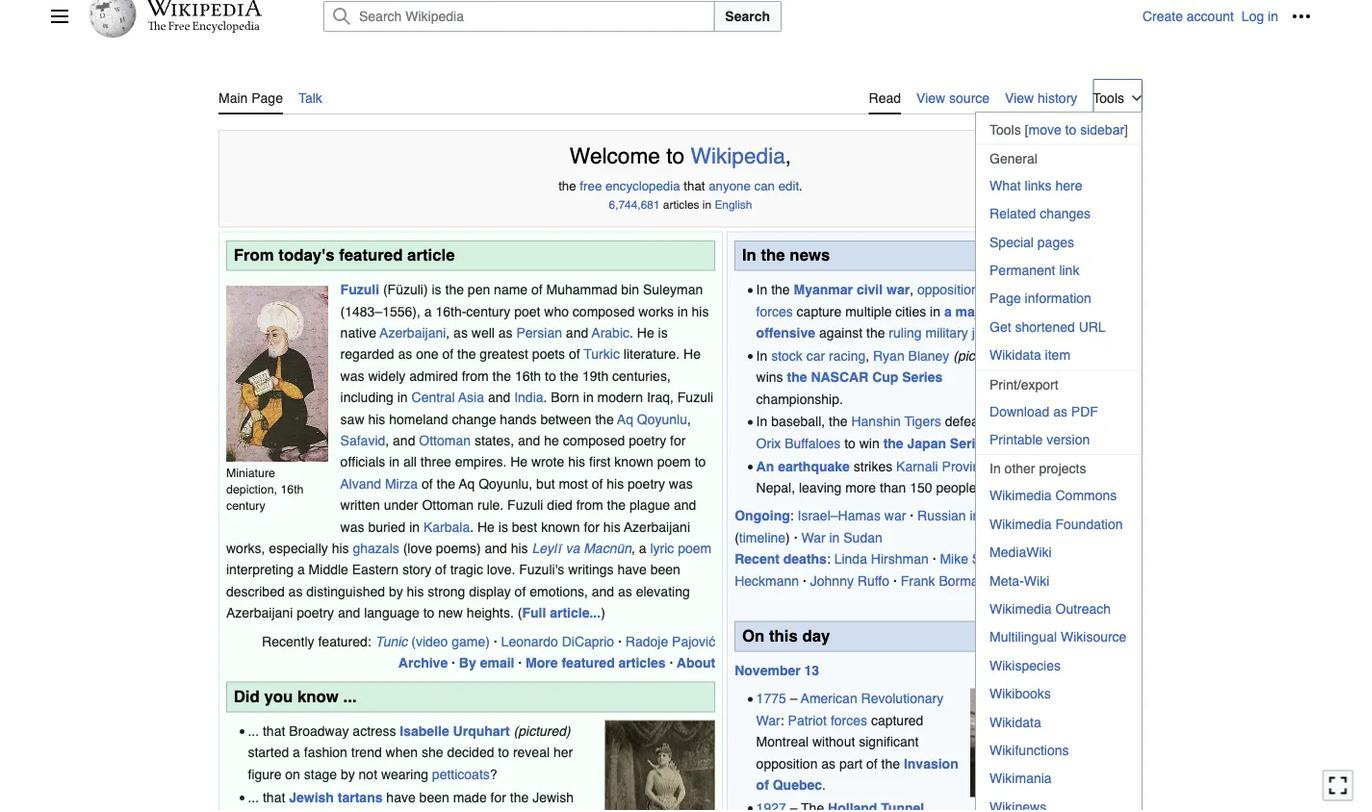 Task type: vqa. For each thing, say whether or not it's contained in the screenshot.
the rightmost off
no



Task type: describe. For each thing, give the bounding box(es) containing it.
version
[[1046, 432, 1090, 447]]

. inside . born in modern iraq, fuzuli saw his homeland change hands between the
[[543, 390, 547, 405]]

mirza
[[385, 476, 418, 491]]

1 vertical spatial was
[[669, 476, 693, 491]]

print/export
[[990, 377, 1058, 392]]

1 horizontal spatial blaney
[[1048, 440, 1085, 454]]

view for view history
[[1005, 91, 1034, 106]]

related changes
[[990, 206, 1091, 221]]

(pictured) inside the in stock car racing , ryan blaney (pictured) wins the nascar cup series championship. in baseball, the hanshin tigers defeat the orix buffaloes to win the japan series .
[[953, 348, 1010, 363]]

under
[[384, 498, 418, 513]]

karnali province link
[[896, 458, 994, 474]]

1 horizontal spatial featured
[[562, 655, 615, 671]]

decided
[[447, 745, 494, 761]]

ryan inside the in stock car racing , ryan blaney (pictured) wins the nascar cup series championship. in baseball, the hanshin tigers defeat the orix buffaloes to win the japan series .
[[873, 348, 904, 363]]

his down story on the bottom
[[407, 584, 424, 599]]

in inside the literature. he was widely admired from the 16th to the 19th centuries, including in
[[397, 390, 408, 405]]

hanshin
[[851, 414, 901, 429]]

2 horizontal spatial :
[[827, 551, 830, 567]]

have inside have been made for the jewish
[[386, 790, 416, 805]]

his inside states, and he composed poetry for officials in all three empires. he wrote his first known poem to alvand mirza
[[568, 454, 585, 470]]

the inside have been made for the jewish
[[510, 790, 529, 805]]

arabic
[[592, 325, 630, 341]]

wikimedia for wikimedia commons
[[990, 488, 1052, 504]]

and inside states, and he composed poetry for officials in all three empires. he wrote his first known poem to alvand mirza
[[518, 433, 540, 448]]

safavid link
[[340, 433, 385, 448]]

1 vertical spatial )
[[601, 605, 605, 621]]

link
[[1059, 263, 1079, 278]]

1 vertical spatial ryan
[[1017, 440, 1045, 454]]

is for azerbaijani
[[498, 519, 508, 535]]

log in and more options image
[[1292, 7, 1311, 26]]

the down hanshin tigers link
[[883, 436, 903, 451]]

this
[[769, 627, 798, 646]]

Search Wikipedia search field
[[323, 1, 714, 32]]

in up the ruling military junta "link"
[[930, 304, 940, 319]]

the down in the news at the top right of the page
[[771, 282, 790, 297]]

search button
[[714, 1, 782, 32]]

download
[[990, 404, 1049, 419]]

1 horizontal spatial article
[[1095, 595, 1135, 610]]

personal tools navigation
[[1142, 1, 1317, 32]]

. inside . he is regarded as one of the greatest poets of
[[630, 325, 633, 341]]

timeline
[[739, 530, 786, 545]]

and inside of the aq qoyunlu, but most of his poetry was written under ottoman rule. fuzuli died from the plague and was buried in
[[674, 498, 696, 513]]

homeland
[[389, 411, 448, 427]]

poets
[[532, 347, 565, 362]]

0 vertical spatial war
[[886, 282, 910, 297]]

a left lyric at left
[[639, 541, 646, 556]]

lyric poem link
[[650, 541, 712, 556]]

. inside the in stock car racing , ryan blaney (pictured) wins the nascar cup series championship. in baseball, the hanshin tigers defeat the orix buffaloes to win the japan series .
[[990, 436, 994, 451]]

the left plague
[[607, 498, 626, 513]]

in other projects
[[990, 461, 1086, 477]]

did
[[234, 688, 260, 706]]

as inside "captured montreal without significant opposition as part of the"
[[821, 756, 836, 771]]

0 horizontal spatial :
[[780, 713, 784, 728]]

wikimedia for wikimedia outreach
[[990, 601, 1052, 617]]

lyric
[[650, 541, 674, 556]]

myanmar civil war link
[[794, 282, 910, 297]]

and down the who
[[566, 325, 588, 341]]

well
[[471, 325, 495, 341]]

articles inside the free encyclopedia that anyone can edit . 6,744,681 articles in english
[[663, 199, 699, 211]]

main content containing welcome to
[[211, 71, 1150, 810]]

blaney inside the in stock car racing , ryan blaney (pictured) wins the nascar cup series championship. in baseball, the hanshin tigers defeat the orix buffaloes to win the japan series .
[[908, 348, 949, 363]]

win
[[859, 436, 880, 451]]

the inside . born in modern iraq, fuzuli saw his homeland change hands between the
[[595, 411, 614, 427]]

füzuli
[[388, 282, 423, 297]]

is for the
[[658, 325, 668, 341]]

0 vertical spatial article
[[407, 246, 455, 265]]

he for literature. he was widely admired from the 16th to the 19th centuries, including in
[[683, 347, 701, 362]]

, inside ghazals (love poems) and his leylī va macnūn , a lyric poem interpreting a middle eastern story of tragic love. fuzuli's writings have been described as distinguished by his strong display of emotions, and as elevating azerbaijani poetry and language to new heights. (
[[631, 541, 635, 556]]

to inside the literature. he was widely admired from the 16th to the 19th centuries, including in
[[545, 368, 556, 384]]

as inside . he is regarded as one of the greatest poets of
[[398, 347, 412, 362]]

myanmar
[[794, 282, 853, 297]]

ongoing :
[[735, 508, 797, 524]]

baseball,
[[771, 414, 825, 429]]

special pages
[[990, 234, 1074, 250]]

her
[[553, 745, 573, 761]]

trend
[[351, 745, 382, 761]]

wearing
[[381, 767, 428, 782]]

1 horizontal spatial war
[[801, 530, 825, 545]]

2 vertical spatial was
[[340, 519, 364, 535]]

poetry inside of the aq qoyunlu, but most of his poetry was written under ottoman rule. fuzuli died from the plague and was buried in
[[628, 476, 665, 491]]

buffaloes
[[785, 436, 841, 451]]

1 horizontal spatial page
[[990, 291, 1021, 306]]

the inside "captured montreal without significant opposition as part of the"
[[881, 756, 900, 771]]

by email
[[459, 655, 514, 671]]

captured
[[871, 713, 923, 728]]

download as pdf
[[990, 404, 1098, 419]]

that for ... that  broadway actress isabelle urquhart (pictured) started a fashion trend when she decided to reveal her figure on stage by not wearing
[[263, 724, 285, 739]]

wikidata for wikidata item
[[990, 347, 1041, 363]]

the left "news" on the right top of the page
[[761, 246, 785, 265]]

wikidata item
[[990, 347, 1070, 363]]

in inside of the aq qoyunlu, but most of his poetry was written under ottoman rule. fuzuli died from the plague and was buried in
[[409, 519, 420, 535]]

multilingual wikisource link
[[976, 624, 1142, 651]]

and down "writings"
[[592, 584, 614, 599]]

and right asia
[[488, 390, 510, 405]]

16th inside miniature depiction, 16th century
[[280, 483, 304, 497]]

and down the distinguished
[[338, 605, 360, 621]]

talk link
[[298, 79, 322, 113]]

tools for tools
[[1093, 91, 1124, 106]]

: patriot forces
[[780, 713, 867, 728]]

recent
[[735, 551, 780, 567]]

as up greatest
[[498, 325, 513, 341]]

archive link
[[398, 655, 448, 671]]

a inside a major offensive
[[944, 304, 952, 319]]

he for . he is best known for his azerbaijani works, especially his
[[477, 519, 495, 535]]

aq inside aq qoyunlu , safavid , and ottoman
[[617, 411, 633, 427]]

for for poetry
[[670, 433, 686, 448]]

johnny ruffo link
[[810, 573, 889, 588]]

ghazals link
[[353, 541, 399, 556]]

about link
[[677, 655, 715, 671]]

harald
[[1030, 551, 1069, 567]]

in for in other projects
[[990, 461, 1001, 477]]

by inside ghazals (love poems) and his leylī va macnūn , a lyric poem interpreting a middle eastern story of tragic love. fuzuli's writings have been described as distinguished by his strong display of emotions, and as elevating azerbaijani poetry and language to new heights. (
[[389, 584, 403, 599]]

1 jewish from the left
[[289, 790, 334, 805]]

the up printable
[[986, 414, 1005, 429]]

johnny
[[810, 573, 854, 588]]

have been made for the jewish
[[248, 790, 574, 810]]

from inside of the aq qoyunlu, but most of his poetry was written under ottoman rule. fuzuli died from the plague and was buried in
[[576, 498, 603, 513]]

of down three
[[422, 476, 433, 491]]

1 vertical spatial war
[[884, 508, 906, 524]]

borman
[[939, 573, 986, 588]]

of up strong
[[435, 562, 446, 578]]

. up 'wikidata item'
[[1001, 325, 1005, 341]]

he inside states, and he composed poetry for officials in all three empires. he wrote his first known poem to alvand mirza
[[510, 454, 528, 470]]

as left well
[[453, 325, 468, 341]]

and inside aq qoyunlu , safavid , and ottoman
[[393, 433, 415, 448]]

permanent
[[990, 263, 1055, 278]]

1 vertical spatial series
[[950, 436, 990, 451]]

wikimedia outreach
[[990, 601, 1111, 617]]

the up championship.
[[787, 370, 807, 385]]

. inside . he is best known for his azerbaijani works, especially his
[[470, 519, 474, 535]]

wikimedia for wikimedia foundation
[[990, 516, 1052, 532]]

wikispecies link
[[976, 652, 1142, 679]]

of inside ') is the pen name of muhammad bin suleyman (1483–1556), a 16th-century poet who composed works in his native'
[[531, 282, 543, 297]]

strikes
[[854, 458, 892, 474]]

aq qoyunlu link
[[617, 411, 687, 427]]

his up macnūn
[[603, 519, 620, 535]]

writings
[[568, 562, 614, 578]]

) inside ') is the pen name of muhammad bin suleyman (1483–1556), a 16th-century poet who composed works in his native'
[[423, 282, 428, 297]]

more
[[526, 655, 558, 671]]

tragic
[[450, 562, 483, 578]]

frank
[[901, 573, 935, 588]]

log in link
[[1242, 9, 1278, 24]]

his inside of the aq qoyunlu, but most of his poetry was written under ottoman rule. fuzuli died from the plague and was buried in
[[607, 476, 624, 491]]

of right one
[[442, 347, 453, 362]]

the down three
[[437, 476, 455, 491]]

but
[[536, 476, 555, 491]]

wikifunctions
[[990, 743, 1069, 758]]

wikimedia commons
[[990, 488, 1117, 504]]

isabelle urquhart, c. 1892 image
[[605, 721, 715, 810]]

november 13
[[735, 663, 819, 678]]

, inside the in stock car racing , ryan blaney (pictured) wins the nascar cup series championship. in baseball, the hanshin tigers defeat the orix buffaloes to win the japan series .
[[866, 348, 869, 363]]

from
[[234, 246, 274, 265]]

known inside states, and he composed poetry for officials in all three empires. he wrote his first known poem to alvand mirza
[[614, 454, 653, 470]]

championship.
[[756, 391, 843, 407]]

bin
[[621, 282, 639, 297]]

know ...
[[297, 688, 357, 706]]

in inside personal tools navigation
[[1268, 9, 1278, 24]]

(video
[[411, 634, 448, 649]]

wikidata for wikidata
[[990, 715, 1041, 730]]

of down love.
[[515, 584, 526, 599]]

in up orix
[[756, 414, 767, 429]]

tartans
[[338, 790, 383, 805]]

(love
[[403, 541, 432, 556]]

... that jewish tartans
[[248, 790, 383, 805]]

linda hirshman
[[834, 551, 929, 567]]

as right described
[[288, 584, 303, 599]]

been inside have been made for the jewish
[[419, 790, 449, 805]]

to inside the in stock car racing , ryan blaney (pictured) wins the nascar cup series championship. in baseball, the hanshin tigers defeat the orix buffaloes to win the japan series .
[[844, 436, 856, 451]]

israel–hamas war
[[797, 508, 906, 524]]

of inside invasion of quebec
[[756, 777, 769, 793]]

a inside ... that  broadway actress isabelle urquhart (pictured) started a fashion trend when she decided to reveal her figure on stage by not wearing
[[293, 745, 300, 761]]

as left elevating
[[618, 584, 632, 599]]

. down without
[[822, 777, 826, 793]]

in inside the free encyclopedia that anyone can edit . 6,744,681 articles in english
[[702, 199, 711, 211]]

view source link
[[916, 79, 990, 113]]

defeat
[[945, 414, 982, 429]]

middle
[[309, 562, 348, 578]]

english
[[715, 199, 752, 211]]

wikipedia link
[[691, 143, 785, 168]]

poem inside ghazals (love poems) and his leylī va macnūn , a lyric poem interpreting a middle eastern story of tragic love. fuzuli's writings have been described as distinguished by his strong display of emotions, and as elevating azerbaijani poetry and language to new heights. (
[[678, 541, 712, 556]]

fuzuli inside of the aq qoyunlu, but most of his poetry was written under ottoman rule. fuzuli died from the plague and was buried in
[[507, 498, 543, 513]]

ottoman inside of the aq qoyunlu, but most of his poetry was written under ottoman rule. fuzuli died from the plague and was buried in
[[422, 498, 474, 513]]

heights.
[[467, 605, 514, 621]]

ruling military junta link
[[889, 325, 1001, 341]]

log
[[1242, 9, 1264, 24]]

military
[[925, 325, 968, 341]]

frank borman link
[[901, 573, 986, 588]]

ryland
[[997, 573, 1039, 588]]

1 horizontal spatial :
[[790, 508, 794, 524]]

empires.
[[455, 454, 507, 470]]

his inside . born in modern iraq, fuzuli saw his homeland change hands between the
[[368, 411, 385, 427]]

the down greatest
[[492, 368, 511, 384]]

strong
[[428, 584, 465, 599]]

ottoman inside aq qoyunlu , safavid , and ottoman
[[419, 433, 471, 448]]

from inside the literature. he was widely admired from the 16th to the 19th centuries, including in
[[462, 368, 489, 384]]

tunic (video game)
[[375, 634, 490, 649]]

outreach
[[1055, 601, 1111, 617]]

change
[[452, 411, 496, 427]]



Task type: locate. For each thing, give the bounding box(es) containing it.
1 vertical spatial wikimedia
[[990, 516, 1052, 532]]

opposition forces link
[[756, 282, 979, 319]]

series down defeat in the right bottom of the page
[[950, 436, 990, 451]]

0 vertical spatial that
[[684, 179, 705, 193]]

azerbaijani up lyric at left
[[624, 519, 690, 535]]

1 horizontal spatial have
[[617, 562, 647, 578]]

in down in the news at the top right of the page
[[756, 282, 767, 297]]

0 horizontal spatial featured
[[339, 246, 403, 265]]

the down modern
[[595, 411, 614, 427]]

is inside . he is best known for his azerbaijani works, especially his
[[498, 519, 508, 535]]

to inside ghazals (love poems) and his leylī va macnūn , a lyric poem interpreting a middle eastern story of tragic love. fuzuli's writings have been described as distinguished by his strong display of emotions, and as elevating azerbaijani poetry and language to new heights. (
[[423, 605, 434, 621]]

to left reveal
[[498, 745, 509, 761]]

1 vertical spatial is
[[658, 325, 668, 341]]

2 horizontal spatial azerbaijani
[[624, 519, 690, 535]]

the down well
[[457, 347, 476, 362]]

1 vertical spatial article
[[1095, 595, 1135, 610]]

2 wikimedia from the top
[[990, 516, 1052, 532]]

central asia and india
[[412, 390, 543, 405]]

was inside the literature. he was widely admired from the 16th to the 19th centuries, including in
[[340, 368, 364, 384]]

anyone
[[709, 179, 751, 193]]

: down nepal,
[[790, 508, 794, 524]]

as down without
[[821, 756, 836, 771]]

he up literature.
[[637, 325, 654, 341]]

0 vertical spatial been
[[650, 562, 680, 578]]

0 vertical spatial poem
[[657, 454, 691, 470]]

been inside ghazals (love poems) and his leylī va macnūn , a lyric poem interpreting a middle eastern story of tragic love. fuzuli's writings have been described as distinguished by his strong display of emotions, and as elevating azerbaijani poetry and language to new heights. (
[[650, 562, 680, 578]]

main content
[[211, 71, 1150, 810]]

0 horizontal spatial (pictured)
[[514, 724, 571, 739]]

( inside ghazals (love poems) and his leylī va macnūn , a lyric poem interpreting a middle eastern story of tragic love. fuzuli's writings have been described as distinguished by his strong display of emotions, and as elevating azerbaijani poetry and language to new heights. (
[[518, 605, 522, 621]]

opposition inside "captured montreal without significant opposition as part of the"
[[756, 756, 818, 771]]

recently featured:
[[262, 634, 375, 649]]

war down 1775 link
[[756, 713, 780, 728]]

century down depiction,
[[226, 499, 265, 513]]

wikidata up the 'print/export'
[[990, 347, 1041, 363]]

central asia link
[[412, 390, 484, 405]]

0 horizontal spatial aq
[[459, 476, 475, 491]]

isabelle urquhart link
[[400, 724, 510, 739]]

... down figure
[[248, 790, 259, 805]]

create
[[1142, 9, 1183, 24]]

series
[[902, 370, 943, 385], [950, 436, 990, 451]]

1 horizontal spatial ryan
[[1017, 440, 1045, 454]]

1 vertical spatial poetry
[[628, 476, 665, 491]]

the up born
[[560, 368, 579, 384]]

0 horizontal spatial century
[[226, 499, 265, 513]]

0 vertical spatial wikimedia
[[990, 488, 1052, 504]]

2 horizontal spatial for
[[670, 433, 686, 448]]

. left born
[[543, 390, 547, 405]]

1 vertical spatial (
[[518, 605, 522, 621]]

to inside ... that  broadway actress isabelle urquhart (pictured) started a fashion trend when she decided to reveal her figure on stage by not wearing
[[498, 745, 509, 761]]

the inside . he is regarded as one of the greatest poets of
[[457, 347, 476, 362]]

0 vertical spatial known
[[614, 454, 653, 470]]

russian invasion of ukraine timeline
[[739, 508, 1084, 545]]

wikibooks link
[[976, 680, 1142, 707]]

0 horizontal spatial series
[[902, 370, 943, 385]]

1 horizontal spatial is
[[498, 519, 508, 535]]

that inside ... that  broadway actress isabelle urquhart (pictured) started a fashion trend when she decided to reveal her figure on stage by not wearing
[[263, 724, 285, 739]]

dicaprio
[[562, 634, 614, 649]]

miniature depiction, 16th century image
[[226, 286, 328, 462]]

poetry inside ghazals (love poems) and his leylī va macnūn , a lyric poem interpreting a middle eastern story of tragic love. fuzuli's writings have been described as distinguished by his strong display of emotions, and as elevating azerbaijani poetry and language to new heights. (
[[297, 605, 334, 621]]

a down especially
[[297, 562, 305, 578]]

from down most
[[576, 498, 603, 513]]

0 horizontal spatial blaney
[[908, 348, 949, 363]]

( up (1483–1556),
[[383, 282, 388, 297]]

as inside download as pdf link
[[1053, 404, 1067, 419]]

in down suleyman
[[677, 304, 688, 319]]

0 horizontal spatial tools
[[990, 122, 1021, 138]]

meta-
[[990, 573, 1024, 588]]

wikimania
[[990, 771, 1052, 786]]

the inside ') is the pen name of muhammad bin suleyman (1483–1556), a 16th-century poet who composed works in his native'
[[445, 282, 464, 297]]

century inside ') is the pen name of muhammad bin suleyman (1483–1556), a 16th-century poet who composed works in his native'
[[466, 304, 510, 319]]

0 horizontal spatial opposition
[[756, 756, 818, 771]]

0 horizontal spatial war
[[756, 713, 780, 728]]

0 horizontal spatial page
[[251, 91, 283, 106]]

featured up fuzuli ( füzuli
[[339, 246, 403, 265]]

to inside tools move to sidebar
[[1065, 123, 1076, 138]]

... for ... that jewish tartans
[[248, 790, 259, 805]]

1 vertical spatial ...
[[248, 790, 259, 805]]

the down significant
[[881, 756, 900, 771]]

the free encyclopedia image
[[148, 21, 260, 34]]

2 ... from the top
[[248, 790, 259, 805]]

1 vertical spatial blaney
[[1048, 440, 1085, 454]]

is left best
[[498, 519, 508, 535]]

war inside american revolutionary war
[[756, 713, 780, 728]]

in for in stock car racing , ryan blaney (pictured) wins the nascar cup series championship. in baseball, the hanshin tigers defeat the orix buffaloes to win the japan series .
[[756, 348, 767, 363]]

to left the new
[[423, 605, 434, 621]]

0 horizontal spatial by
[[341, 767, 355, 782]]

1 vertical spatial fuzuli
[[677, 390, 713, 405]]

... for ... that  broadway actress isabelle urquhart (pictured) started a fashion trend when she decided to reveal her figure on stage by not wearing
[[248, 724, 259, 739]]

1 vertical spatial (pictured)
[[514, 724, 571, 739]]

as left pdf
[[1053, 404, 1067, 419]]

invasion
[[904, 756, 958, 771]]

1 vertical spatial opposition
[[756, 756, 818, 771]]

2 horizontal spatial fuzuli
[[677, 390, 713, 405]]

information
[[1025, 291, 1091, 306]]

fullscreen image
[[1328, 776, 1348, 795]]

1 vertical spatial ottoman
[[422, 498, 474, 513]]

blaney down the ruling military junta "link"
[[908, 348, 949, 363]]

timeline link
[[739, 530, 786, 545]]

(pictured) inside ... that  broadway actress isabelle urquhart (pictured) started a fashion trend when she decided to reveal her figure on stage by not wearing
[[514, 724, 571, 739]]

he down rule.
[[477, 519, 495, 535]]

opposition inside opposition forces
[[917, 282, 979, 297]]

known inside . he is best known for his azerbaijani works, especially his
[[541, 519, 580, 535]]

he inside . he is regarded as one of the greatest poets of
[[637, 325, 654, 341]]

poem inside states, and he composed poetry for officials in all three empires. he wrote his first known poem to alvand mirza
[[657, 454, 691, 470]]

0 vertical spatial azerbaijani
[[380, 325, 446, 341]]

ottoman up three
[[419, 433, 471, 448]]

blaney up the projects
[[1048, 440, 1085, 454]]

0 horizontal spatial have
[[386, 790, 416, 805]]

0 vertical spatial war
[[801, 530, 825, 545]]

known down died
[[541, 519, 580, 535]]

16th up india link
[[515, 368, 541, 384]]

13
[[804, 663, 819, 678]]

of right poets
[[569, 347, 580, 362]]

0 horizontal spatial forces
[[756, 304, 793, 319]]

encyclopedia
[[605, 179, 680, 193]]

16th inside the literature. he was widely admired from the 16th to the 19th centuries, including in
[[515, 368, 541, 384]]

1 horizontal spatial view
[[1005, 91, 1034, 106]]

he up qoyunlu,
[[510, 454, 528, 470]]

composed inside states, and he composed poetry for officials in all three empires. he wrote his first known poem to alvand mirza
[[563, 433, 625, 448]]

of inside russian invasion of ukraine timeline
[[1023, 508, 1034, 524]]

1 vertical spatial that
[[263, 724, 285, 739]]

a inside ') is the pen name of muhammad bin suleyman (1483–1556), a 16th-century poet who composed works in his native'
[[424, 304, 432, 319]]

is inside ') is the pen name of muhammad bin suleyman (1483–1556), a 16th-century poet who composed works in his native'
[[432, 282, 441, 297]]

0 vertical spatial (
[[383, 282, 388, 297]]

azerbaijani inside ghazals (love poems) and his leylī va macnūn , a lyric poem interpreting a middle eastern story of tragic love. fuzuli's writings have been described as distinguished by his strong display of emotions, and as elevating azerbaijani poetry and language to new heights. (
[[226, 605, 293, 621]]

poetry inside states, and he composed poetry for officials in all three empires. he wrote his first known poem to alvand mirza
[[629, 433, 666, 448]]

aq inside of the aq qoyunlu, but most of his poetry was written under ottoman rule. fuzuli died from the plague and was buried in
[[459, 476, 475, 491]]

aq qoyunlu , safavid , and ottoman
[[340, 411, 691, 448]]

1 wikidata from the top
[[990, 347, 1041, 363]]

was down written
[[340, 519, 364, 535]]

1 vertical spatial known
[[541, 519, 580, 535]]

special pages link
[[976, 228, 1142, 255]]

1 horizontal spatial tools
[[1093, 91, 1124, 106]]

1 vertical spatial :
[[827, 551, 830, 567]]

jewish inside have been made for the jewish
[[532, 790, 574, 805]]

leylī va macnūn link
[[532, 541, 631, 556]]

6,744,681
[[609, 199, 660, 211]]

in up the dead.
[[990, 461, 1001, 477]]

. inside the free encyclopedia that anyone can edit . 6,744,681 articles in english
[[799, 179, 803, 193]]

Search search field
[[300, 1, 1142, 32]]

the down reveal
[[510, 790, 529, 805]]

fuzuli inside . born in modern iraq, fuzuli saw his homeland change hands between the
[[677, 390, 713, 405]]

. he is best known for his azerbaijani works, especially his
[[226, 519, 690, 556]]

articles
[[663, 199, 699, 211], [619, 655, 666, 671]]

to up the free encyclopedia that anyone can edit . 6,744,681 articles in english
[[666, 143, 685, 168]]

page information link
[[976, 285, 1142, 312]]

azerbaijani up one
[[380, 325, 446, 341]]

ryland davies
[[997, 573, 1084, 588]]

to right move
[[1065, 123, 1076, 138]]

1 horizontal spatial forces
[[831, 713, 867, 728]]

the japan series link
[[883, 436, 990, 451]]

arabic link
[[592, 325, 630, 341]]

have down macnūn
[[617, 562, 647, 578]]

he
[[637, 325, 654, 341], [683, 347, 701, 362], [510, 454, 528, 470], [477, 519, 495, 535]]

a up on
[[293, 745, 300, 761]]

cities
[[895, 304, 926, 319]]

especially
[[269, 541, 328, 556]]

2 wikidata from the top
[[990, 715, 1041, 730]]

0 vertical spatial blaney
[[908, 348, 949, 363]]

2 vertical spatial :
[[780, 713, 784, 728]]

0 vertical spatial ottoman
[[419, 433, 471, 448]]

native
[[340, 325, 376, 341]]

fuzuli up best
[[507, 498, 543, 513]]

1 horizontal spatial series
[[950, 436, 990, 451]]

isabelle
[[400, 724, 449, 739]]

in for in the myanmar civil war ,
[[756, 282, 767, 297]]

1 vertical spatial tools
[[990, 122, 1021, 138]]

tools for tools move to sidebar
[[990, 122, 1021, 138]]

view left history
[[1005, 91, 1034, 106]]

1 horizontal spatial )
[[601, 605, 605, 621]]

1 vertical spatial page
[[990, 291, 1021, 306]]

wikifunctions link
[[976, 737, 1142, 764]]

0 horizontal spatial fuzuli
[[340, 282, 379, 297]]

create account log in
[[1142, 9, 1278, 24]]

featured down dicaprio
[[562, 655, 615, 671]]

american revolutionary war
[[756, 691, 943, 728]]

2 jewish from the left
[[532, 790, 574, 805]]

2 view from the left
[[1005, 91, 1034, 106]]

archive
[[398, 655, 448, 671]]

shortened
[[1015, 319, 1075, 335]]

in inside . born in modern iraq, fuzuli saw his homeland change hands between the
[[583, 390, 594, 405]]

of up poet
[[531, 282, 543, 297]]

foundation
[[1055, 516, 1123, 532]]

is inside . he is regarded as one of the greatest poets of
[[658, 325, 668, 341]]

ryan blaney in may 2023 image
[[1017, 282, 1135, 436]]

fuzuli's
[[519, 562, 564, 578]]

interpreting
[[226, 562, 294, 578]]

of inside "captured montreal without significant opposition as part of the"
[[866, 756, 878, 771]]

the down multiple
[[866, 325, 885, 341]]

0 vertical spatial aq
[[617, 411, 633, 427]]

1 horizontal spatial been
[[650, 562, 680, 578]]

leonardo dicaprio
[[501, 634, 614, 649]]

?
[[490, 767, 497, 782]]

0 vertical spatial featured
[[339, 246, 403, 265]]

war up deaths
[[801, 530, 825, 545]]

0 horizontal spatial from
[[462, 368, 489, 384]]

1 vertical spatial aq
[[459, 476, 475, 491]]

wikipedia image
[[146, 0, 262, 16]]

for for known
[[584, 519, 600, 535]]

for up leylī va macnūn link at the left of the page
[[584, 519, 600, 535]]

leylī
[[532, 541, 562, 556]]

patriot forces link
[[788, 713, 867, 728]]

states,
[[474, 433, 514, 448]]

read
[[869, 91, 901, 106]]

azerbaijani down described
[[226, 605, 293, 621]]

in down the 19th
[[583, 390, 594, 405]]

1 vertical spatial poem
[[678, 541, 712, 556]]

1 horizontal spatial century
[[466, 304, 510, 319]]

war down than
[[884, 508, 906, 524]]

0 vertical spatial series
[[902, 370, 943, 385]]

urquhart
[[453, 724, 510, 739]]

) up dicaprio
[[601, 605, 605, 621]]

1 ... from the top
[[248, 724, 259, 739]]

1 horizontal spatial fuzuli
[[507, 498, 543, 513]]

that inside the free encyclopedia that anyone can edit . 6,744,681 articles in english
[[684, 179, 705, 193]]

0 vertical spatial have
[[617, 562, 647, 578]]

stage
[[304, 767, 337, 782]]

war up cities at the top right
[[886, 282, 910, 297]]

as left one
[[398, 347, 412, 362]]

capture
[[797, 304, 842, 319]]

the inside the free encyclopedia that anyone can edit . 6,744,681 articles in english
[[558, 179, 576, 193]]

.
[[799, 179, 803, 193], [630, 325, 633, 341], [1001, 325, 1005, 341], [543, 390, 547, 405], [990, 436, 994, 451], [470, 519, 474, 535], [822, 777, 826, 793]]

ottoman
[[419, 433, 471, 448], [422, 498, 474, 513]]

2 vertical spatial wikimedia
[[990, 601, 1052, 617]]

create account link
[[1142, 9, 1234, 24]]

ottoman up karbala link
[[422, 498, 474, 513]]

in for in the news
[[742, 246, 756, 265]]

wikispecies
[[990, 658, 1061, 673]]

0 vertical spatial (pictured)
[[953, 348, 1010, 363]]

orix
[[756, 436, 781, 451]]

jewish down stage
[[289, 790, 334, 805]]

0 vertical spatial 16th
[[515, 368, 541, 384]]

full article... link
[[522, 605, 601, 621]]

junta
[[972, 325, 1001, 341]]

1 view from the left
[[916, 91, 945, 106]]

for inside states, and he composed poetry for officials in all three empires. he wrote his first known poem to alvand mirza
[[670, 433, 686, 448]]

1 vertical spatial forces
[[831, 713, 867, 728]]

have
[[617, 562, 647, 578], [386, 790, 416, 805]]

wikimedia foundation link
[[976, 511, 1142, 538]]

of right the part
[[866, 756, 878, 771]]

of down first
[[592, 476, 603, 491]]

article up the 'füzuli'
[[407, 246, 455, 265]]

0 vertical spatial :
[[790, 508, 794, 524]]

heckmann
[[735, 573, 799, 588]]

nascar
[[811, 370, 868, 385]]

series down ryan blaney link
[[902, 370, 943, 385]]

from up central asia and india
[[462, 368, 489, 384]]

tools move to sidebar
[[990, 122, 1124, 138]]

, inside , nepal, leaving more than 150 people dead.
[[994, 458, 998, 474]]

widely
[[368, 368, 406, 384]]

century inside miniature depiction, 16th century
[[226, 499, 265, 513]]

his inside ') is the pen name of muhammad bin suleyman (1483–1556), a 16th-century poet who composed works in his native'
[[692, 304, 709, 319]]

that down figure
[[263, 790, 285, 805]]

articles down encyclopedia
[[663, 199, 699, 211]]

(
[[383, 282, 388, 297], [518, 605, 522, 621]]

ryan up 'cup'
[[873, 348, 904, 363]]

his down first
[[607, 476, 624, 491]]

3 wikimedia from the top
[[990, 601, 1052, 617]]

aq down empires. at the left of page
[[459, 476, 475, 491]]

download as pdf link
[[976, 398, 1142, 425]]

0 vertical spatial opposition
[[917, 282, 979, 297]]

in down the 'israel–hamas'
[[829, 530, 840, 545]]

article
[[407, 246, 455, 265], [1095, 595, 1135, 610]]

have inside ghazals (love poems) and his leylī va macnūn , a lyric poem interpreting a middle eastern story of tragic love. fuzuli's writings have been described as distinguished by his strong display of emotions, and as elevating azerbaijani poetry and language to new heights. (
[[617, 562, 647, 578]]

his down best
[[511, 541, 528, 556]]

nominate
[[1011, 595, 1072, 610]]

1 horizontal spatial opposition
[[917, 282, 979, 297]]

turkic link
[[584, 347, 620, 362]]

the up buffaloes
[[829, 414, 848, 429]]

poem right lyric at left
[[678, 541, 712, 556]]

0 horizontal spatial )
[[423, 282, 428, 297]]

1 horizontal spatial aq
[[617, 411, 633, 427]]

an earthquake strikes karnali province
[[756, 458, 994, 474]]

0 vertical spatial page
[[251, 91, 283, 106]]

an
[[1076, 595, 1091, 610]]

and up all
[[393, 433, 415, 448]]

1 vertical spatial wikidata
[[990, 715, 1041, 730]]

2 vertical spatial that
[[263, 790, 285, 805]]

in up "(love"
[[409, 519, 420, 535]]

poetry up plague
[[628, 476, 665, 491]]

he inside the literature. he was widely admired from the 16th to the 19th centuries, including in
[[683, 347, 701, 362]]

stock
[[771, 348, 803, 363]]

multiple
[[845, 304, 892, 319]]

mediawiki
[[990, 545, 1052, 560]]

wins
[[756, 370, 783, 385]]

by inside ... that  broadway actress isabelle urquhart (pictured) started a fashion trend when she decided to reveal her figure on stage by not wearing
[[341, 767, 355, 782]]

0 horizontal spatial article
[[407, 246, 455, 265]]

for inside have been made for the jewish
[[490, 790, 506, 805]]

his down suleyman
[[692, 304, 709, 319]]

1 horizontal spatial 16th
[[515, 368, 541, 384]]

view for view source
[[916, 91, 945, 106]]

2 vertical spatial for
[[490, 790, 506, 805]]

in down english
[[742, 246, 756, 265]]

1 vertical spatial composed
[[563, 433, 625, 448]]

1 wikimedia from the top
[[990, 488, 1052, 504]]

1 vertical spatial azerbaijani
[[624, 519, 690, 535]]

he for . he is regarded as one of the greatest poets of
[[637, 325, 654, 341]]

earthquake
[[778, 458, 850, 474]]

in inside states, and he composed poetry for officials in all three empires. he wrote his first known poem to alvand mirza
[[389, 454, 400, 470]]

menu image
[[50, 7, 69, 26]]

and left he
[[518, 433, 540, 448]]

0 vertical spatial was
[[340, 368, 364, 384]]

forces inside opposition forces
[[756, 304, 793, 319]]

0 horizontal spatial jewish
[[289, 790, 334, 805]]

. up literature.
[[630, 325, 633, 341]]

0 vertical spatial by
[[389, 584, 403, 599]]

wikidata item link
[[976, 342, 1142, 369]]

page up get
[[990, 291, 1021, 306]]

,
[[785, 143, 791, 168], [910, 282, 913, 297], [446, 325, 450, 341], [866, 348, 869, 363], [687, 411, 691, 427], [385, 433, 389, 448], [994, 458, 998, 474], [631, 541, 635, 556]]

0 vertical spatial tools
[[1093, 91, 1124, 106]]

and up love.
[[485, 541, 507, 556]]

admired
[[409, 368, 458, 384]]

poetry up "recently featured:"
[[297, 605, 334, 621]]

he inside . he is best known for his azerbaijani works, especially his
[[477, 519, 495, 535]]

... up started
[[248, 724, 259, 739]]

main page
[[218, 91, 283, 106]]

ongoing
[[735, 508, 790, 524]]

opposition forces
[[756, 282, 979, 319]]

century
[[466, 304, 510, 319], [226, 499, 265, 513]]

wikimedia down other
[[990, 488, 1052, 504]]

wikimedia down meta-wiki
[[990, 601, 1052, 617]]

( right heights.
[[518, 605, 522, 621]]

petticoats
[[432, 767, 490, 782]]

0 horizontal spatial been
[[419, 790, 449, 805]]

0 vertical spatial for
[[670, 433, 686, 448]]

poem
[[657, 454, 691, 470], [678, 541, 712, 556]]

his up middle
[[332, 541, 349, 556]]

captured montreal without significant opposition as part of the
[[756, 713, 923, 771]]

for down the ?
[[490, 790, 506, 805]]

: up montreal
[[780, 713, 784, 728]]

2 vertical spatial poetry
[[297, 605, 334, 621]]

in inside ') is the pen name of muhammad bin suleyman (1483–1556), a 16th-century poet who composed works in his native'
[[677, 304, 688, 319]]

by up language
[[389, 584, 403, 599]]

0 vertical spatial fuzuli
[[340, 282, 379, 297]]

composed up arabic
[[573, 304, 635, 319]]

1 vertical spatial been
[[419, 790, 449, 805]]

1 vertical spatial war
[[756, 713, 780, 728]]

that down welcome to wikipedia ,
[[684, 179, 705, 193]]

that for ... that jewish tartans
[[263, 790, 285, 805]]

composed inside ') is the pen name of muhammad bin suleyman (1483–1556), a 16th-century poet who composed works in his native'
[[573, 304, 635, 319]]

to inside states, and he composed poetry for officials in all three empires. he wrote his first known poem to alvand mirza
[[695, 454, 706, 470]]

azerbaijani inside . he is best known for his azerbaijani works, especially his
[[624, 519, 690, 535]]

of left quebec
[[756, 777, 769, 793]]

leonardo
[[501, 634, 558, 649]]

petticoats ?
[[432, 767, 497, 782]]

. up poems)
[[470, 519, 474, 535]]

get shortened url
[[990, 319, 1106, 335]]

0 vertical spatial wikidata
[[990, 347, 1041, 363]]

... inside ... that  broadway actress isabelle urquhart (pictured) started a fashion trend when she decided to reveal her figure on stage by not wearing
[[248, 724, 259, 739]]

alvand
[[340, 476, 381, 491]]

1 vertical spatial articles
[[619, 655, 666, 671]]

0 horizontal spatial 16th
[[280, 483, 304, 497]]

for inside . he is best known for his azerbaijani works, especially his
[[584, 519, 600, 535]]

a left 16th- on the left top
[[424, 304, 432, 319]]

from today's featured article
[[234, 246, 455, 265]]



